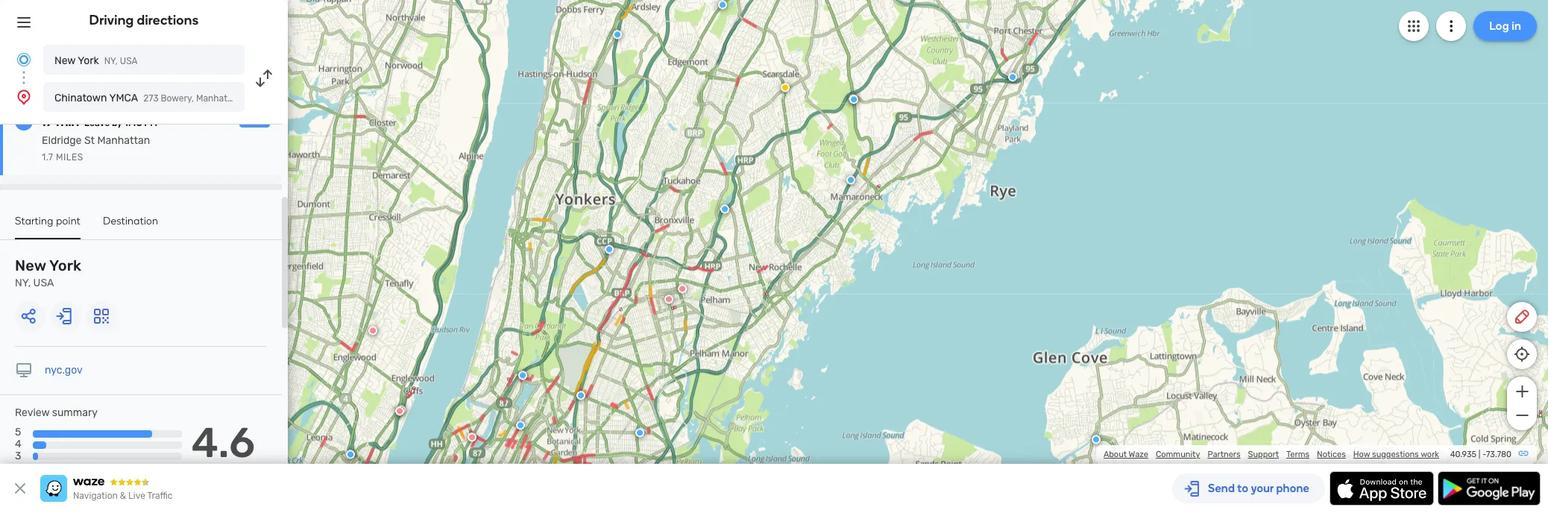 Task type: locate. For each thing, give the bounding box(es) containing it.
5
[[15, 426, 21, 439]]

0 vertical spatial road closed image
[[664, 295, 673, 304]]

hazard image
[[781, 83, 790, 92], [849, 94, 858, 103]]

notices link
[[1317, 450, 1346, 459]]

17
[[42, 113, 53, 130]]

work
[[1421, 450, 1439, 459]]

1 vertical spatial hazard image
[[849, 94, 858, 103]]

0 vertical spatial new
[[54, 54, 76, 67]]

suggestions
[[1372, 450, 1419, 459]]

starting point
[[15, 215, 81, 227]]

bowery,
[[161, 93, 194, 104]]

new
[[54, 54, 76, 67], [15, 257, 46, 274]]

nyc.gov
[[45, 364, 83, 377]]

road closed image
[[664, 295, 673, 304], [395, 407, 404, 416], [468, 433, 477, 442]]

1 horizontal spatial road closed image
[[468, 433, 477, 442]]

new york ny, usa down starting point button
[[15, 257, 81, 289]]

york up "chinatown"
[[78, 54, 99, 67]]

0 vertical spatial new york ny, usa
[[54, 54, 138, 67]]

4
[[15, 438, 21, 451]]

states
[[276, 93, 303, 104]]

usa down starting point button
[[33, 277, 54, 289]]

0 vertical spatial ny,
[[104, 56, 118, 66]]

2 vertical spatial road closed image
[[397, 405, 406, 414]]

directions
[[137, 12, 199, 28]]

review
[[15, 406, 49, 419]]

zoom in image
[[1513, 383, 1531, 400]]

1 horizontal spatial road closed image
[[397, 405, 406, 414]]

manhattan
[[97, 134, 150, 147]]

york
[[78, 54, 99, 67], [49, 257, 81, 274]]

ny, down starting point button
[[15, 277, 31, 289]]

1 horizontal spatial ny,
[[104, 56, 118, 66]]

chinatown ymca 273 bowery, manhattan, united states
[[54, 92, 303, 104]]

chinatown
[[54, 92, 107, 104]]

1 horizontal spatial usa
[[120, 56, 138, 66]]

point
[[56, 215, 81, 227]]

1 vertical spatial new
[[15, 257, 46, 274]]

zoom out image
[[1513, 406, 1531, 424]]

support
[[1248, 450, 1279, 459]]

0 horizontal spatial ny,
[[15, 277, 31, 289]]

1 vertical spatial new york ny, usa
[[15, 257, 81, 289]]

police image
[[718, 0, 727, 9], [849, 95, 858, 104], [846, 176, 855, 184], [518, 371, 527, 380], [516, 421, 525, 430]]

40.935
[[1450, 450, 1476, 459]]

0 horizontal spatial road closed image
[[395, 407, 404, 416]]

community link
[[1156, 450, 1200, 459]]

leave
[[84, 118, 110, 128]]

2 horizontal spatial road closed image
[[678, 284, 687, 293]]

73.780
[[1486, 450, 1511, 459]]

usa
[[120, 56, 138, 66], [33, 277, 54, 289]]

road closed image
[[678, 284, 687, 293], [368, 326, 377, 335], [397, 405, 406, 414]]

0 vertical spatial usa
[[120, 56, 138, 66]]

0 horizontal spatial road closed image
[[368, 326, 377, 335]]

2
[[15, 462, 21, 475]]

0 horizontal spatial usa
[[33, 277, 54, 289]]

0 horizontal spatial hazard image
[[781, 83, 790, 92]]

1 vertical spatial york
[[49, 257, 81, 274]]

police image
[[613, 30, 622, 39], [1008, 73, 1017, 82], [720, 205, 729, 214], [605, 245, 614, 254], [576, 391, 585, 400], [635, 428, 644, 437], [1092, 435, 1101, 444], [346, 450, 355, 459]]

ny, up ymca
[[104, 56, 118, 66]]

new down starting point button
[[15, 257, 46, 274]]

new up "chinatown"
[[54, 54, 76, 67]]

eldridge st manhattan 1.7 miles
[[42, 134, 150, 163]]

0 horizontal spatial new
[[15, 257, 46, 274]]

starting
[[15, 215, 53, 227]]

2 horizontal spatial road closed image
[[664, 295, 673, 304]]

4.6
[[191, 418, 255, 468]]

x image
[[11, 479, 29, 497]]

ymca
[[109, 92, 138, 104]]

traffic
[[147, 491, 173, 501]]

new york ny, usa up "chinatown"
[[54, 54, 138, 67]]

1 horizontal spatial new
[[54, 54, 76, 67]]

how
[[1353, 450, 1370, 459]]

usa up ymca
[[120, 56, 138, 66]]

partners link
[[1208, 450, 1241, 459]]

united
[[246, 93, 273, 104]]

driving
[[89, 12, 134, 28]]

new york ny, usa
[[54, 54, 138, 67], [15, 257, 81, 289]]

york down starting point button
[[49, 257, 81, 274]]

40.935 | -73.780
[[1450, 450, 1511, 459]]

ny,
[[104, 56, 118, 66], [15, 277, 31, 289]]

notices
[[1317, 450, 1346, 459]]

nyc.gov link
[[45, 364, 83, 377]]



Task type: vqa. For each thing, say whether or not it's contained in the screenshot.
by
yes



Task type: describe. For each thing, give the bounding box(es) containing it.
0 vertical spatial york
[[78, 54, 99, 67]]

navigation
[[73, 491, 118, 501]]

about waze link
[[1104, 450, 1148, 459]]

st
[[84, 134, 95, 147]]

partners
[[1208, 450, 1241, 459]]

eldridge
[[42, 134, 82, 147]]

driving directions
[[89, 12, 199, 28]]

miles
[[56, 152, 83, 163]]

1 vertical spatial road closed image
[[368, 326, 377, 335]]

min
[[56, 113, 79, 130]]

review summary
[[15, 406, 98, 419]]

community
[[1156, 450, 1200, 459]]

manhattan,
[[196, 93, 243, 104]]

2 vertical spatial road closed image
[[468, 433, 477, 442]]

273
[[143, 93, 159, 104]]

pencil image
[[1513, 308, 1531, 326]]

1.7
[[42, 152, 53, 163]]

summary
[[52, 406, 98, 419]]

0 vertical spatial road closed image
[[678, 284, 687, 293]]

location image
[[15, 88, 33, 106]]

|
[[1478, 450, 1480, 459]]

by
[[112, 118, 122, 128]]

about
[[1104, 450, 1127, 459]]

current location image
[[15, 51, 33, 69]]

17 min leave by 1:43 pm
[[42, 113, 157, 130]]

about waze community partners support terms notices how suggestions work
[[1104, 450, 1439, 459]]

support link
[[1248, 450, 1279, 459]]

1 horizontal spatial hazard image
[[849, 94, 858, 103]]

terms
[[1286, 450, 1309, 459]]

5 4 3 2
[[15, 426, 21, 475]]

1:43
[[124, 118, 142, 128]]

1 vertical spatial road closed image
[[395, 407, 404, 416]]

terms link
[[1286, 450, 1309, 459]]

1 vertical spatial ny,
[[15, 277, 31, 289]]

starting point button
[[15, 215, 81, 239]]

0 vertical spatial hazard image
[[781, 83, 790, 92]]

&
[[120, 491, 126, 501]]

computer image
[[15, 362, 33, 380]]

3
[[15, 450, 21, 463]]

link image
[[1517, 447, 1529, 459]]

live
[[128, 491, 145, 501]]

waze
[[1129, 450, 1148, 459]]

destination button
[[103, 215, 158, 238]]

pm
[[144, 118, 157, 128]]

how suggestions work link
[[1353, 450, 1439, 459]]

navigation & live traffic
[[73, 491, 173, 501]]

1 vertical spatial usa
[[33, 277, 54, 289]]

destination
[[103, 215, 158, 227]]

-
[[1482, 450, 1486, 459]]



